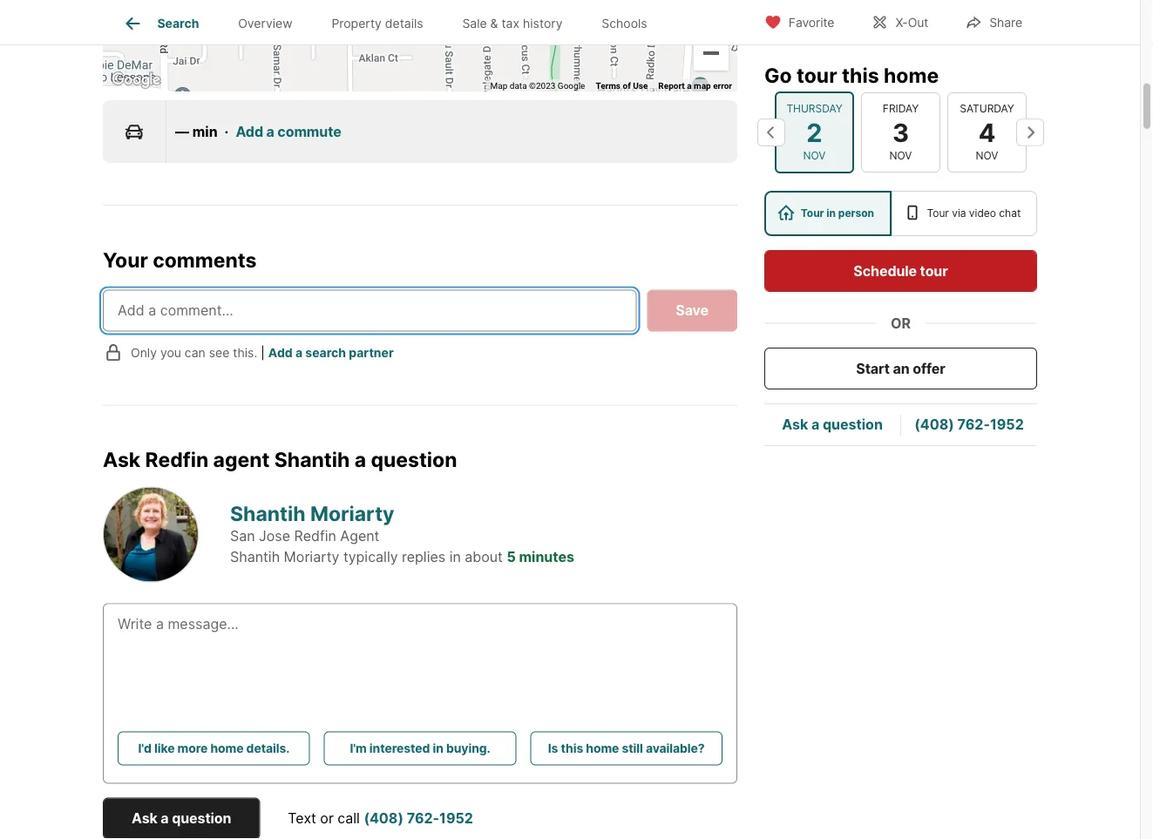 Task type: locate. For each thing, give the bounding box(es) containing it.
762-
[[957, 416, 990, 433], [407, 810, 439, 827]]

map region
[[97, 0, 766, 191]]

1 horizontal spatial 1952
[[990, 416, 1024, 433]]

home for more
[[210, 741, 244, 756]]

(408) 762-1952 link down offer
[[914, 416, 1024, 433]]

nov down 4
[[976, 149, 998, 162]]

add right ·
[[236, 123, 263, 140]]

5
[[507, 549, 516, 566]]

saturday 4 nov
[[960, 102, 1014, 162]]

nov inside friday 3 nov
[[889, 149, 912, 162]]

of
[[623, 80, 631, 91]]

this
[[842, 63, 879, 87], [561, 741, 583, 756]]

(408) down offer
[[914, 416, 954, 433]]

2 vertical spatial ask
[[132, 810, 158, 827]]

3
[[892, 117, 909, 148]]

1 horizontal spatial in
[[449, 549, 461, 566]]

1 vertical spatial moriarty
[[284, 549, 339, 566]]

0 vertical spatial 1952
[[990, 416, 1024, 433]]

shantih up jose
[[230, 501, 306, 525]]

moriarty up agent
[[310, 501, 394, 525]]

in left buying.
[[433, 741, 443, 756]]

this inside is this home still available? button
[[561, 741, 583, 756]]

question up the shantih moriarty san jose redfin agent shantih moriarty typically replies in about 5 minutes
[[371, 448, 457, 472]]

0 vertical spatial in
[[826, 207, 836, 220]]

your
[[103, 247, 148, 272]]

redfin down shantih moriarty link
[[294, 528, 336, 545]]

share button
[[950, 4, 1037, 40]]

search link
[[122, 13, 199, 34]]

map
[[694, 80, 711, 91]]

sale & tax history
[[462, 16, 563, 31]]

nov for 4
[[976, 149, 998, 162]]

0 horizontal spatial question
[[172, 810, 231, 827]]

overview
[[238, 16, 292, 31]]

1952
[[990, 416, 1024, 433], [439, 810, 473, 827]]

tour via video chat option
[[891, 191, 1037, 236]]

2 horizontal spatial question
[[823, 416, 883, 433]]

more
[[177, 741, 208, 756]]

minutes
[[519, 549, 574, 566]]

report a map error
[[658, 80, 732, 91]]

this up thursday
[[842, 63, 879, 87]]

home right more
[[210, 741, 244, 756]]

shantih down "san" on the left
[[230, 549, 280, 566]]

in inside the i'm interested in buying. button
[[433, 741, 443, 756]]

3 nov from the left
[[976, 149, 998, 162]]

ask
[[782, 416, 808, 433], [103, 448, 140, 472], [132, 810, 158, 827]]

redfin inside the shantih moriarty san jose redfin agent shantih moriarty typically replies in about 5 minutes
[[294, 528, 336, 545]]

in left about
[[449, 549, 461, 566]]

0 horizontal spatial in
[[433, 741, 443, 756]]

this right is
[[561, 741, 583, 756]]

2 vertical spatial in
[[433, 741, 443, 756]]

Add a comment... text field
[[118, 300, 622, 321]]

call
[[338, 810, 360, 827]]

1 horizontal spatial 762-
[[957, 416, 990, 433]]

1 horizontal spatial ask a question
[[782, 416, 883, 433]]

1 vertical spatial this
[[561, 741, 583, 756]]

0 vertical spatial shantih
[[274, 448, 350, 472]]

0 horizontal spatial home
[[210, 741, 244, 756]]

san jose redfin agentshantih moriarty image
[[103, 487, 199, 582]]

shantih moriarty link
[[230, 501, 394, 525]]

save button
[[647, 290, 737, 332]]

2 horizontal spatial home
[[884, 63, 939, 87]]

0 horizontal spatial ask a question
[[132, 810, 231, 827]]

start an offer
[[856, 360, 945, 377]]

0 horizontal spatial tour
[[801, 207, 824, 220]]

or
[[320, 810, 334, 827]]

terms of use link
[[596, 80, 648, 91]]

1 vertical spatial (408)
[[364, 810, 403, 827]]

a
[[687, 80, 692, 91], [266, 123, 274, 140], [295, 345, 303, 360], [811, 416, 819, 433], [354, 448, 366, 472], [161, 810, 169, 827]]

previous image
[[757, 118, 785, 146]]

1 nov from the left
[[803, 149, 826, 162]]

ask a question down start
[[782, 416, 883, 433]]

2 nov from the left
[[889, 149, 912, 162]]

can
[[185, 345, 205, 360]]

x-out button
[[856, 4, 943, 40]]

tax
[[502, 16, 519, 31]]

ask a question
[[782, 416, 883, 433], [132, 810, 231, 827]]

(408)
[[914, 416, 954, 433], [364, 810, 403, 827]]

tour up thursday
[[797, 63, 837, 87]]

0 vertical spatial moriarty
[[310, 501, 394, 525]]

(408) 762-1952 link right call
[[364, 810, 473, 827]]

0 vertical spatial tour
[[797, 63, 837, 87]]

i'd like more home details. button
[[118, 731, 310, 765]]

about
[[465, 549, 503, 566]]

friday 3 nov
[[883, 102, 919, 162]]

1 horizontal spatial (408)
[[914, 416, 954, 433]]

(408) right call
[[364, 810, 403, 827]]

0 horizontal spatial add
[[236, 123, 263, 140]]

1 vertical spatial tour
[[920, 262, 948, 279]]

1 vertical spatial in
[[449, 549, 461, 566]]

home left still
[[586, 741, 619, 756]]

schools
[[602, 16, 647, 31]]

i'm interested in buying.
[[350, 741, 490, 756]]

tab list
[[103, 0, 681, 44]]

google image
[[107, 69, 165, 91]]

save
[[676, 302, 709, 319]]

1 horizontal spatial nov
[[889, 149, 912, 162]]

tour for go
[[797, 63, 837, 87]]

your comments
[[103, 247, 257, 272]]

0 vertical spatial redfin
[[145, 448, 208, 472]]

— min · add a commute
[[175, 123, 341, 140]]

moriarty down jose
[[284, 549, 339, 566]]

google
[[558, 80, 585, 91]]

tour for tour via video chat
[[927, 207, 949, 220]]

Write a message... text field
[[118, 614, 722, 677]]

nov for 2
[[803, 149, 826, 162]]

0 horizontal spatial 1952
[[439, 810, 473, 827]]

sale & tax history tab
[[443, 3, 582, 44]]

redfin
[[145, 448, 208, 472], [294, 528, 336, 545]]

in inside tour in person option
[[826, 207, 836, 220]]

map data ©2023 google
[[490, 80, 585, 91]]

1 horizontal spatial add
[[268, 345, 293, 360]]

None button
[[775, 91, 854, 173], [861, 92, 940, 173], [947, 92, 1027, 173], [775, 91, 854, 173], [861, 92, 940, 173], [947, 92, 1027, 173]]

shantih moriarty san jose redfin agent shantih moriarty typically replies in about 5 minutes
[[230, 501, 574, 566]]

you
[[160, 345, 181, 360]]

add
[[236, 123, 263, 140], [268, 345, 293, 360]]

nov inside saturday 4 nov
[[976, 149, 998, 162]]

sale
[[462, 16, 487, 31]]

tour
[[797, 63, 837, 87], [920, 262, 948, 279]]

interested
[[369, 741, 430, 756]]

2 vertical spatial question
[[172, 810, 231, 827]]

1 vertical spatial ask a question
[[132, 810, 231, 827]]

moriarty
[[310, 501, 394, 525], [284, 549, 339, 566]]

0 horizontal spatial this
[[561, 741, 583, 756]]

1 vertical spatial redfin
[[294, 528, 336, 545]]

1 horizontal spatial redfin
[[294, 528, 336, 545]]

overview tab
[[219, 3, 312, 44]]

property details
[[332, 16, 423, 31]]

ask a question button
[[103, 798, 260, 839]]

0 vertical spatial 762-
[[957, 416, 990, 433]]

add right |
[[268, 345, 293, 360]]

in left person
[[826, 207, 836, 220]]

1 horizontal spatial (408) 762-1952 link
[[914, 416, 1024, 433]]

1 vertical spatial 762-
[[407, 810, 439, 827]]

history
[[523, 16, 563, 31]]

nov inside thursday 2 nov
[[803, 149, 826, 162]]

1 horizontal spatial tour
[[920, 262, 948, 279]]

saturday
[[960, 102, 1014, 115]]

2 horizontal spatial nov
[[976, 149, 998, 162]]

1 horizontal spatial tour
[[927, 207, 949, 220]]

tour left via
[[927, 207, 949, 220]]

nov down 2
[[803, 149, 826, 162]]

0 vertical spatial question
[[823, 416, 883, 433]]

ask inside button
[[132, 810, 158, 827]]

2 horizontal spatial in
[[826, 207, 836, 220]]

tour left person
[[801, 207, 824, 220]]

ask a question inside button
[[132, 810, 231, 827]]

1 horizontal spatial this
[[842, 63, 879, 87]]

ask a question down more
[[132, 810, 231, 827]]

0 vertical spatial add
[[236, 123, 263, 140]]

2 tour from the left
[[927, 207, 949, 220]]

home
[[884, 63, 939, 87], [210, 741, 244, 756], [586, 741, 619, 756]]

use
[[633, 80, 648, 91]]

question down start
[[823, 416, 883, 433]]

tab list containing search
[[103, 0, 681, 44]]

terms of use
[[596, 80, 648, 91]]

question down more
[[172, 810, 231, 827]]

terms
[[596, 80, 621, 91]]

home up friday
[[884, 63, 939, 87]]

buying.
[[446, 741, 490, 756]]

1 horizontal spatial question
[[371, 448, 457, 472]]

0 horizontal spatial nov
[[803, 149, 826, 162]]

go tour this home
[[764, 63, 939, 87]]

0 horizontal spatial tour
[[797, 63, 837, 87]]

list box
[[764, 191, 1037, 236]]

nov down the "3"
[[889, 149, 912, 162]]

&
[[490, 16, 498, 31]]

comments
[[153, 247, 257, 272]]

1 tour from the left
[[801, 207, 824, 220]]

details.
[[246, 741, 290, 756]]

tour right schedule
[[920, 262, 948, 279]]

report a map error link
[[658, 80, 732, 91]]

schedule
[[854, 262, 917, 279]]

only
[[131, 345, 157, 360]]

tour inside button
[[920, 262, 948, 279]]

chat
[[999, 207, 1021, 220]]

0 vertical spatial ask
[[782, 416, 808, 433]]

(408) 762-1952 link
[[914, 416, 1024, 433], [364, 810, 473, 827]]

redfin left agent
[[145, 448, 208, 472]]

shantih up shantih moriarty link
[[274, 448, 350, 472]]

1 vertical spatial (408) 762-1952 link
[[364, 810, 473, 827]]



Task type: describe. For each thing, give the bounding box(es) containing it.
this.
[[233, 345, 257, 360]]

share
[[989, 15, 1022, 30]]

in inside the shantih moriarty san jose redfin agent shantih moriarty typically replies in about 5 minutes
[[449, 549, 461, 566]]

0 horizontal spatial redfin
[[145, 448, 208, 472]]

via
[[952, 207, 966, 220]]

ask redfin agent shantih a question
[[103, 448, 457, 472]]

home for this
[[884, 63, 939, 87]]

go
[[764, 63, 792, 87]]

property details tab
[[312, 3, 443, 44]]

tour for tour in person
[[801, 207, 824, 220]]

tour via video chat
[[927, 207, 1021, 220]]

san
[[230, 528, 255, 545]]

0 vertical spatial (408) 762-1952 link
[[914, 416, 1024, 433]]

1 vertical spatial question
[[371, 448, 457, 472]]

2
[[806, 117, 822, 148]]

0 vertical spatial (408)
[[914, 416, 954, 433]]

start an offer button
[[764, 348, 1037, 390]]

favorite button
[[749, 4, 849, 40]]

0 horizontal spatial (408)
[[364, 810, 403, 827]]

0 vertical spatial this
[[842, 63, 879, 87]]

is this home still available?
[[548, 741, 705, 756]]

report
[[658, 80, 685, 91]]

1 vertical spatial 1952
[[439, 810, 473, 827]]

search
[[157, 16, 199, 31]]

schedule tour
[[854, 262, 948, 279]]

schools tab
[[582, 3, 667, 44]]

list box containing tour in person
[[764, 191, 1037, 236]]

add a commute button
[[236, 121, 341, 142]]

i'd like more home details.
[[138, 741, 290, 756]]

0 vertical spatial ask a question
[[782, 416, 883, 433]]

—
[[175, 123, 189, 140]]

thursday
[[786, 102, 842, 115]]

x-out
[[895, 15, 928, 30]]

is
[[548, 741, 558, 756]]

·
[[225, 123, 229, 140]]

|
[[261, 345, 265, 360]]

still
[[622, 741, 643, 756]]

typically
[[343, 549, 398, 566]]

or
[[891, 315, 911, 332]]

ask a question link
[[782, 416, 883, 433]]

details
[[385, 16, 423, 31]]

available?
[[646, 741, 705, 756]]

i'm interested in buying. button
[[324, 731, 516, 765]]

thursday 2 nov
[[786, 102, 842, 162]]

1 vertical spatial add
[[268, 345, 293, 360]]

offer
[[913, 360, 945, 377]]

schedule tour button
[[764, 250, 1037, 292]]

partner
[[349, 345, 394, 360]]

out
[[908, 15, 928, 30]]

nov for 3
[[889, 149, 912, 162]]

a inside button
[[161, 810, 169, 827]]

replies
[[402, 549, 445, 566]]

video
[[969, 207, 996, 220]]

see
[[209, 345, 229, 360]]

search
[[305, 345, 346, 360]]

i'm
[[350, 741, 367, 756]]

data
[[510, 80, 527, 91]]

next image
[[1016, 118, 1044, 146]]

commute
[[277, 123, 341, 140]]

(408) 762-1952
[[914, 416, 1024, 433]]

1 horizontal spatial home
[[586, 741, 619, 756]]

map
[[490, 80, 507, 91]]

question inside button
[[172, 810, 231, 827]]

0 horizontal spatial (408) 762-1952 link
[[364, 810, 473, 827]]

| add a search partner
[[261, 345, 394, 360]]

an
[[893, 360, 910, 377]]

1 vertical spatial ask
[[103, 448, 140, 472]]

©2023
[[529, 80, 555, 91]]

1 vertical spatial shantih
[[230, 501, 306, 525]]

only you can see this.
[[131, 345, 257, 360]]

tour in person
[[801, 207, 874, 220]]

text
[[288, 810, 316, 827]]

agent
[[213, 448, 270, 472]]

x-
[[895, 15, 908, 30]]

0 horizontal spatial 762-
[[407, 810, 439, 827]]

property
[[332, 16, 382, 31]]

add a search partner button
[[268, 345, 394, 360]]

is this home still available? button
[[530, 731, 722, 765]]

jose
[[259, 528, 290, 545]]

start
[[856, 360, 890, 377]]

error
[[713, 80, 732, 91]]

agent
[[340, 528, 379, 545]]

tour in person option
[[764, 191, 891, 236]]

min
[[192, 123, 218, 140]]

tour for schedule
[[920, 262, 948, 279]]

i'd
[[138, 741, 152, 756]]

4
[[978, 117, 996, 148]]

like
[[154, 741, 175, 756]]

2 vertical spatial shantih
[[230, 549, 280, 566]]

text or call (408) 762-1952
[[288, 810, 473, 827]]



Task type: vqa. For each thing, say whether or not it's contained in the screenshot.
Embed 'button'
no



